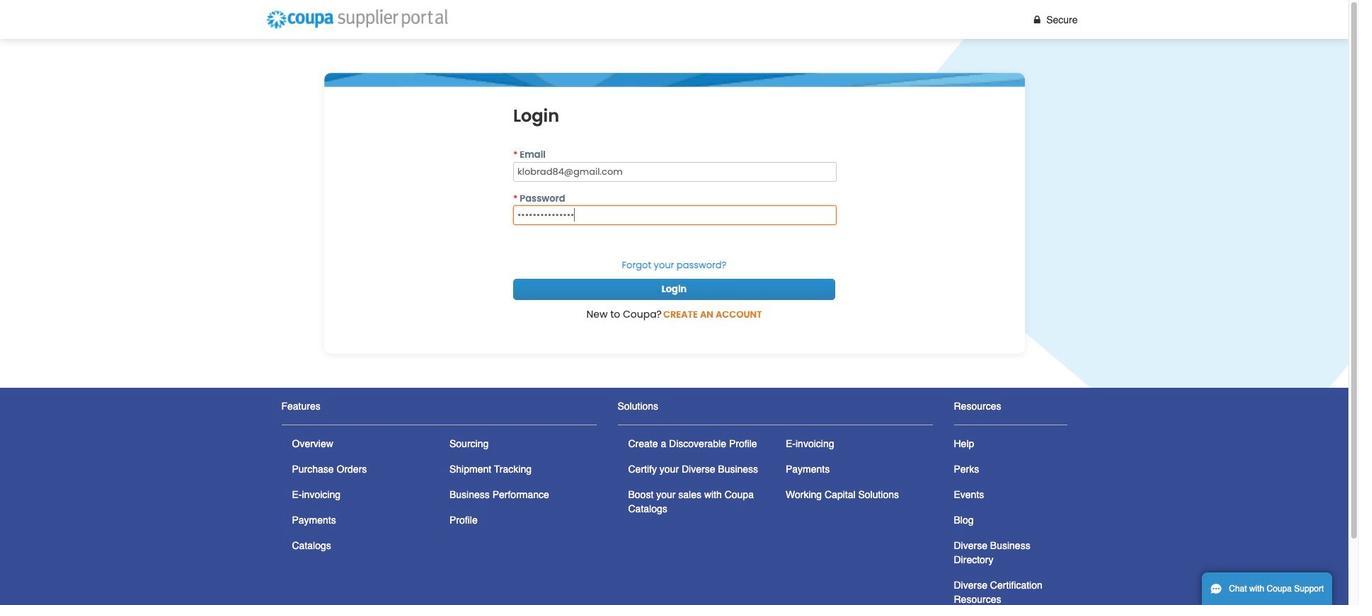 Task type: locate. For each thing, give the bounding box(es) containing it.
None password field
[[513, 205, 837, 225]]

None text field
[[513, 162, 837, 182]]

coupa supplier portal image
[[260, 4, 454, 35]]



Task type: vqa. For each thing, say whether or not it's contained in the screenshot.
password field
yes



Task type: describe. For each thing, give the bounding box(es) containing it.
fw image
[[1031, 15, 1044, 24]]



